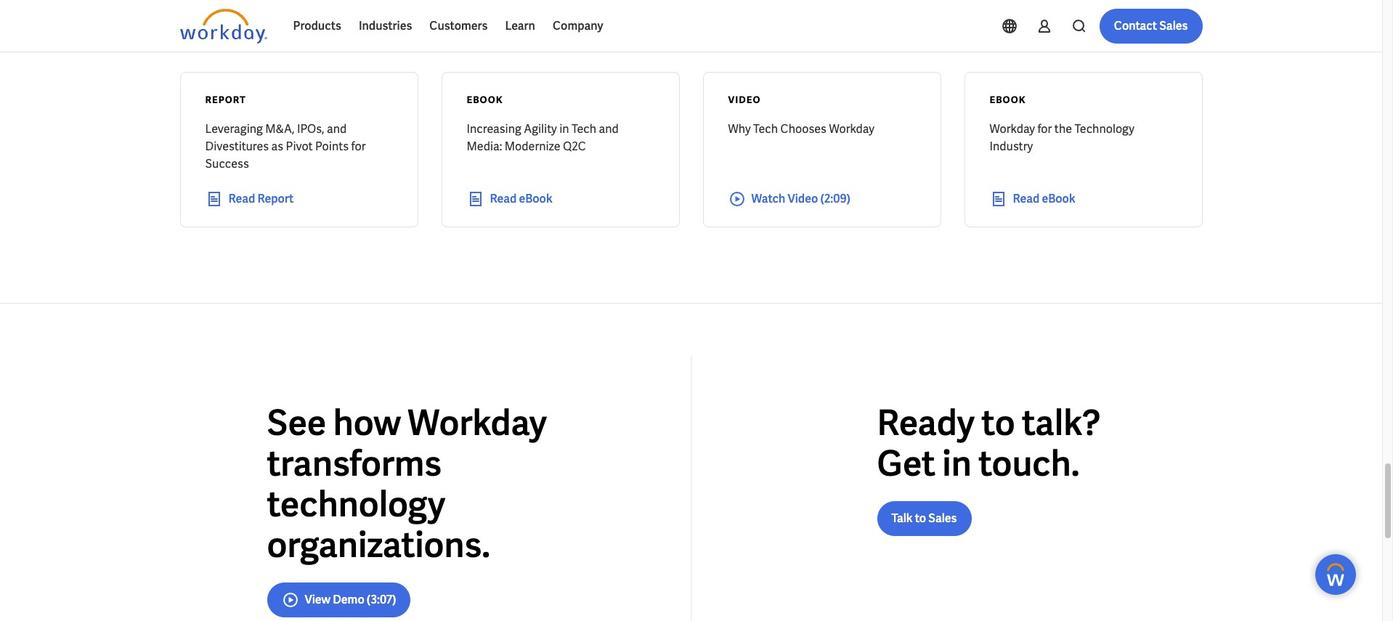 Task type: vqa. For each thing, say whether or not it's contained in the screenshot.
November 9, 2023's Learn More
no



Task type: locate. For each thing, give the bounding box(es) containing it.
to for ready
[[982, 400, 1015, 445]]

read down 'industry'
[[1013, 191, 1040, 206]]

read
[[228, 191, 255, 206], [490, 191, 517, 206], [1013, 191, 1040, 206]]

0 horizontal spatial workday
[[408, 400, 547, 445]]

to
[[982, 400, 1015, 445], [915, 510, 926, 526]]

1 read ebook from the left
[[490, 191, 553, 206]]

sales right talk
[[929, 510, 957, 526]]

3 read from the left
[[1013, 191, 1040, 206]]

read ebook button down q2c
[[467, 190, 654, 208]]

as
[[271, 139, 283, 154]]

learn button
[[496, 9, 544, 44]]

in
[[560, 121, 569, 136], [942, 441, 972, 486]]

talk
[[892, 510, 913, 526]]

1 read from the left
[[228, 191, 255, 206]]

0 horizontal spatial for
[[351, 139, 366, 154]]

customers button
[[421, 9, 496, 44]]

read ebook button
[[467, 190, 654, 208], [990, 190, 1177, 208]]

1 vertical spatial to
[[915, 510, 926, 526]]

read ebook
[[490, 191, 553, 206], [1013, 191, 1076, 206]]

sales
[[1160, 18, 1188, 33], [929, 510, 957, 526]]

video
[[728, 93, 761, 106], [788, 191, 818, 206]]

tech right why
[[753, 121, 778, 136]]

in inside increasing agility in tech and media: modernize q2c
[[560, 121, 569, 136]]

1 horizontal spatial and
[[599, 121, 619, 136]]

1 read ebook button from the left
[[467, 190, 654, 208]]

success
[[205, 156, 249, 171]]

workday
[[829, 121, 875, 136], [990, 121, 1035, 136], [408, 400, 547, 445]]

1 horizontal spatial read
[[490, 191, 517, 206]]

how
[[333, 400, 401, 445]]

points
[[315, 139, 349, 154]]

1 vertical spatial report
[[257, 191, 294, 206]]

to right talk
[[915, 510, 926, 526]]

read ebook down modernize at left top
[[490, 191, 553, 206]]

in inside ready to talk? get in touch.
[[942, 441, 972, 486]]

0 horizontal spatial in
[[560, 121, 569, 136]]

1 horizontal spatial read ebook
[[1013, 191, 1076, 206]]

ipos,
[[297, 121, 324, 136]]

and up points on the left top of the page
[[327, 121, 347, 136]]

to inside ready to talk? get in touch.
[[982, 400, 1015, 445]]

read for media:
[[490, 191, 517, 206]]

0 horizontal spatial read ebook button
[[467, 190, 654, 208]]

ebook down modernize at left top
[[519, 191, 553, 206]]

sales right contact
[[1160, 18, 1188, 33]]

0 horizontal spatial tech
[[572, 121, 596, 136]]

contact sales
[[1114, 18, 1188, 33]]

and
[[327, 121, 347, 136], [599, 121, 619, 136]]

0 horizontal spatial and
[[327, 121, 347, 136]]

why
[[728, 121, 751, 136]]

2 read ebook button from the left
[[990, 190, 1177, 208]]

0 vertical spatial in
[[560, 121, 569, 136]]

0 vertical spatial to
[[982, 400, 1015, 445]]

1 horizontal spatial sales
[[1160, 18, 1188, 33]]

read ebook button down workday for the technology industry
[[990, 190, 1177, 208]]

transforms
[[267, 441, 442, 486]]

m&a,
[[265, 121, 295, 136]]

divestitures
[[205, 139, 269, 154]]

in up q2c
[[560, 121, 569, 136]]

read report
[[228, 191, 294, 206]]

learn
[[505, 18, 535, 33]]

watch video (2:09) button
[[728, 190, 916, 208]]

contact
[[1114, 18, 1157, 33]]

video left (2:09)
[[788, 191, 818, 206]]

1 vertical spatial for
[[351, 139, 366, 154]]

read ebook down 'industry'
[[1013, 191, 1076, 206]]

1 vertical spatial in
[[942, 441, 972, 486]]

workday inside see how workday transforms technology organizations.
[[408, 400, 547, 445]]

tech
[[572, 121, 596, 136], [753, 121, 778, 136]]

0 vertical spatial sales
[[1160, 18, 1188, 33]]

2 and from the left
[[599, 121, 619, 136]]

report down the as
[[257, 191, 294, 206]]

for left the 'the'
[[1038, 121, 1052, 136]]

1 horizontal spatial workday
[[829, 121, 875, 136]]

industries button
[[350, 9, 421, 44]]

video inside button
[[788, 191, 818, 206]]

industries
[[359, 18, 412, 33]]

tech up q2c
[[572, 121, 596, 136]]

0 horizontal spatial sales
[[929, 510, 957, 526]]

2 horizontal spatial workday
[[990, 121, 1035, 136]]

and right agility
[[599, 121, 619, 136]]

1 tech from the left
[[572, 121, 596, 136]]

in right get
[[942, 441, 972, 486]]

read inside read report button
[[228, 191, 255, 206]]

1 and from the left
[[327, 121, 347, 136]]

for right points on the left top of the page
[[351, 139, 366, 154]]

read down media:
[[490, 191, 517, 206]]

pivot
[[286, 139, 313, 154]]

talk to sales link
[[877, 501, 972, 536]]

report up leveraging
[[205, 93, 246, 106]]

1 horizontal spatial for
[[1038, 121, 1052, 136]]

for
[[1038, 121, 1052, 136], [351, 139, 366, 154]]

read down success
[[228, 191, 255, 206]]

watch video (2:09)
[[752, 191, 851, 206]]

0 vertical spatial report
[[205, 93, 246, 106]]

ready
[[877, 400, 975, 445]]

read ebook button for the
[[990, 190, 1177, 208]]

products
[[293, 18, 341, 33]]

for inside workday for the technology industry
[[1038, 121, 1052, 136]]

report
[[205, 93, 246, 106], [257, 191, 294, 206]]

products button
[[284, 9, 350, 44]]

the
[[1055, 121, 1072, 136]]

to left talk?
[[982, 400, 1015, 445]]

1 horizontal spatial tech
[[753, 121, 778, 136]]

1 horizontal spatial to
[[982, 400, 1015, 445]]

0 horizontal spatial read ebook
[[490, 191, 553, 206]]

why tech chooses workday
[[728, 121, 875, 136]]

0 horizontal spatial report
[[205, 93, 246, 106]]

0 horizontal spatial to
[[915, 510, 926, 526]]

2 horizontal spatial read
[[1013, 191, 1040, 206]]

1 vertical spatial video
[[788, 191, 818, 206]]

0 vertical spatial video
[[728, 93, 761, 106]]

0 vertical spatial for
[[1038, 121, 1052, 136]]

0 horizontal spatial read
[[228, 191, 255, 206]]

1 horizontal spatial read ebook button
[[990, 190, 1177, 208]]

(3:07)
[[367, 592, 396, 607]]

1 horizontal spatial report
[[257, 191, 294, 206]]

video up why
[[728, 93, 761, 106]]

view demo (3:07)
[[305, 592, 396, 607]]

go to the homepage image
[[180, 9, 267, 44]]

1 horizontal spatial video
[[788, 191, 818, 206]]

and inside increasing agility in tech and media: modernize q2c
[[599, 121, 619, 136]]

1 horizontal spatial in
[[942, 441, 972, 486]]

2 read from the left
[[490, 191, 517, 206]]

for inside 'leveraging m&a, ipos, and divestitures as pivot points for success'
[[351, 139, 366, 154]]

industry
[[990, 139, 1033, 154]]

2 read ebook from the left
[[1013, 191, 1076, 206]]

ebook
[[467, 93, 503, 106], [990, 93, 1026, 106], [519, 191, 553, 206], [1042, 191, 1076, 206]]



Task type: describe. For each thing, give the bounding box(es) containing it.
demo
[[333, 592, 364, 607]]

contact sales link
[[1100, 9, 1203, 44]]

watch
[[752, 191, 786, 206]]

company button
[[544, 9, 612, 44]]

read ebook for for
[[1013, 191, 1076, 206]]

increasing agility in tech and media: modernize q2c
[[467, 121, 619, 154]]

customers
[[430, 18, 488, 33]]

read ebook button for in
[[467, 190, 654, 208]]

ebook up 'industry'
[[990, 93, 1026, 106]]

see
[[267, 400, 326, 445]]

organizations.
[[267, 522, 490, 567]]

ebook up increasing
[[467, 93, 503, 106]]

chooses
[[781, 121, 827, 136]]

talk?
[[1022, 400, 1101, 445]]

agility
[[524, 121, 557, 136]]

media:
[[467, 139, 502, 154]]

view
[[305, 592, 331, 607]]

(2:09)
[[821, 191, 851, 206]]

read report button
[[205, 190, 393, 208]]

read for as
[[228, 191, 255, 206]]

company
[[553, 18, 603, 33]]

1 vertical spatial sales
[[929, 510, 957, 526]]

leveraging
[[205, 121, 263, 136]]

read ebook for agility
[[490, 191, 553, 206]]

2 tech from the left
[[753, 121, 778, 136]]

sales inside "link"
[[1160, 18, 1188, 33]]

talk to sales
[[892, 510, 957, 526]]

0 horizontal spatial video
[[728, 93, 761, 106]]

get
[[877, 441, 936, 486]]

tech inside increasing agility in tech and media: modernize q2c
[[572, 121, 596, 136]]

modernize
[[505, 139, 561, 154]]

view demo (3:07) link
[[267, 582, 411, 617]]

ebook down workday for the technology industry
[[1042, 191, 1076, 206]]

ready to talk? get in touch.
[[877, 400, 1101, 486]]

q2c
[[563, 139, 586, 154]]

and inside 'leveraging m&a, ipos, and divestitures as pivot points for success'
[[327, 121, 347, 136]]

see how workday transforms technology organizations.
[[267, 400, 547, 567]]

technology
[[267, 481, 445, 526]]

touch.
[[979, 441, 1080, 486]]

to for talk
[[915, 510, 926, 526]]

technology
[[1075, 121, 1135, 136]]

report inside button
[[257, 191, 294, 206]]

increasing
[[467, 121, 521, 136]]

workday for the technology industry
[[990, 121, 1135, 154]]

leveraging m&a, ipos, and divestitures as pivot points for success
[[205, 121, 366, 171]]

workday inside workday for the technology industry
[[990, 121, 1035, 136]]



